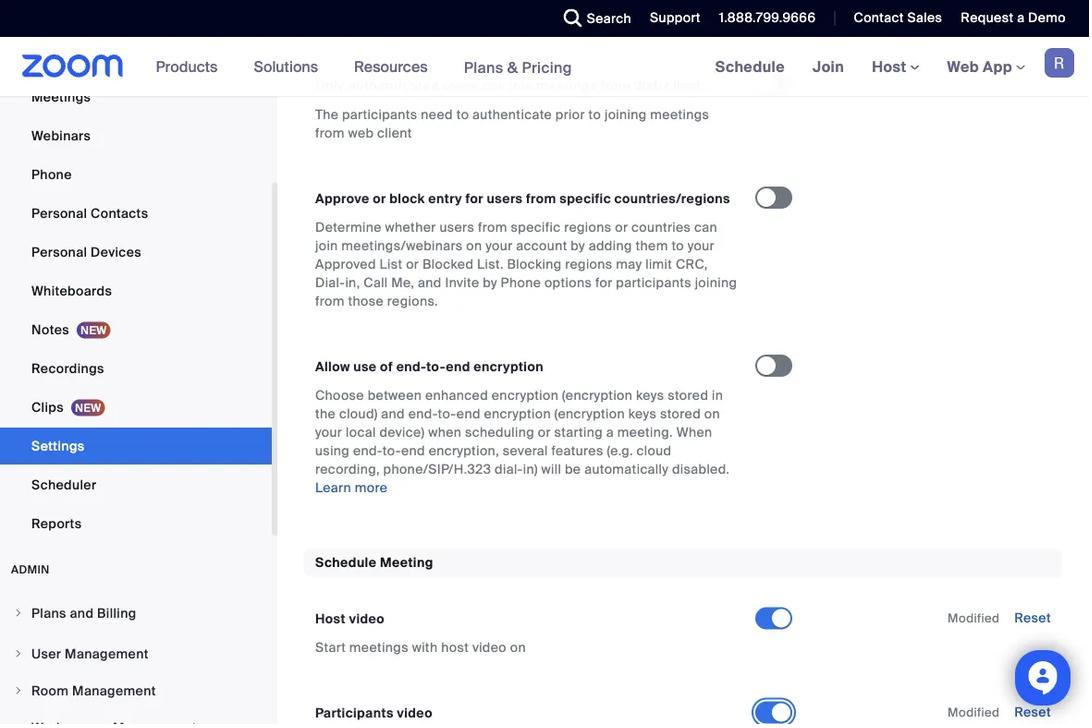 Task type: locate. For each thing, give the bounding box(es) containing it.
1 horizontal spatial schedule
[[715, 57, 785, 76]]

1 vertical spatial and
[[381, 406, 405, 423]]

2 horizontal spatial meetings
[[650, 106, 709, 123]]

1 horizontal spatial for
[[595, 274, 613, 291]]

1 personal from the top
[[31, 205, 87, 222]]

keys
[[636, 387, 664, 404], [628, 406, 657, 423]]

in,
[[345, 274, 360, 291]]

0 vertical spatial web
[[947, 57, 979, 76]]

1 vertical spatial participants
[[616, 274, 691, 291]]

support link
[[636, 0, 705, 37], [650, 9, 701, 26]]

joining right prior
[[605, 106, 647, 123]]

video right participants
[[397, 705, 433, 723]]

1 horizontal spatial plans
[[464, 58, 503, 77]]

personal up the personal devices
[[31, 205, 87, 222]]

video right host
[[472, 640, 507, 657]]

plans inside menu item
[[31, 605, 66, 622]]

1 vertical spatial join
[[315, 237, 338, 254]]

1 vertical spatial meetings
[[650, 106, 709, 123]]

2 vertical spatial end-
[[353, 443, 383, 460]]

1 vertical spatial modified
[[948, 705, 1000, 721]]

phone down webinars
[[31, 166, 72, 183]]

reports link
[[0, 506, 272, 543]]

phone inside determine whether users from specific regions or countries can join meetings/webinars on your account by adding them to your approved list or blocked list. blocking regions may limit crc, dial-in, call me, and invite by phone options for participants joining from those regions.
[[501, 274, 541, 291]]

can down the plans & pricing
[[482, 77, 506, 94]]

2 vertical spatial and
[[70, 605, 94, 622]]

0 vertical spatial modified
[[948, 611, 1000, 627]]

for right options
[[595, 274, 613, 291]]

web down the support
[[634, 77, 662, 94]]

1 horizontal spatial participants
[[616, 274, 691, 291]]

0 vertical spatial (encryption
[[562, 387, 633, 404]]

0 vertical spatial participants
[[342, 106, 418, 123]]

users right entry
[[487, 190, 523, 207]]

request a demo link
[[947, 0, 1089, 37], [961, 9, 1066, 26]]

0 horizontal spatial joining
[[605, 106, 647, 123]]

web app button
[[947, 57, 1025, 76]]

to-
[[426, 358, 446, 375], [438, 406, 457, 423], [383, 443, 401, 460]]

your up "crc," at the right top
[[688, 237, 715, 254]]

1 vertical spatial on
[[704, 406, 720, 423]]

reset for second reset button from the bottom of the schedule meeting element
[[1014, 610, 1051, 627]]

1 horizontal spatial on
[[510, 640, 526, 657]]

2 vertical spatial on
[[510, 640, 526, 657]]

personal contacts
[[31, 205, 148, 222]]

2 vertical spatial meetings
[[349, 640, 409, 657]]

end down device)
[[401, 443, 425, 460]]

dial-
[[315, 274, 345, 291]]

plans
[[464, 58, 503, 77], [31, 605, 66, 622]]

on down in
[[704, 406, 720, 423]]

0 horizontal spatial participants
[[342, 106, 418, 123]]

(e.g.
[[607, 443, 633, 460]]

1 vertical spatial users
[[487, 190, 523, 207]]

host down contact sales
[[872, 57, 910, 76]]

to- up the enhanced
[[426, 358, 446, 375]]

1 vertical spatial a
[[606, 424, 614, 441]]

product information navigation
[[142, 37, 586, 98]]

meeting.
[[617, 424, 673, 441]]

search button
[[550, 0, 636, 37]]

from up "list."
[[478, 219, 507, 236]]

users for can
[[443, 77, 479, 94]]

be
[[565, 461, 581, 478]]

regions up adding
[[564, 219, 612, 236]]

recordings link
[[0, 350, 272, 387]]

banner
[[0, 37, 1089, 98]]

meetings
[[31, 88, 91, 105]]

video down schedule meeting on the left bottom
[[349, 611, 385, 628]]

0 vertical spatial client
[[665, 77, 702, 94]]

client right web
[[377, 124, 412, 142]]

1 vertical spatial can
[[694, 219, 717, 236]]

support
[[650, 9, 701, 26]]

plans inside product information 'navigation'
[[464, 58, 503, 77]]

options
[[544, 274, 592, 291]]

phone inside phone link
[[31, 166, 72, 183]]

0 vertical spatial on
[[466, 237, 482, 254]]

1 modified from the top
[[948, 611, 1000, 627]]

participants inside determine whether users from specific regions or countries can join meetings/webinars on your account by adding them to your approved list or blocked list. blocking regions may limit crc, dial-in, call me, and invite by phone options for participants joining from those regions.
[[616, 274, 691, 291]]

host button
[[872, 57, 919, 76]]

schedule down 1.888.799.9666
[[715, 57, 785, 76]]

1 vertical spatial phone
[[501, 274, 541, 291]]

schedule inside meetings navigation
[[715, 57, 785, 76]]

profile picture image
[[1045, 48, 1074, 78]]

0 vertical spatial regions
[[564, 219, 612, 236]]

1.888.799.9666 button up schedule link
[[719, 9, 816, 26]]

web app
[[947, 57, 1012, 76]]

modified for 1st reset button from the bottom of the schedule meeting element
[[948, 705, 1000, 721]]

plans left &
[[464, 58, 503, 77]]

plans & pricing link
[[464, 58, 572, 77], [464, 58, 572, 77]]

1 vertical spatial reset
[[1014, 705, 1051, 722]]

phone
[[31, 166, 72, 183], [501, 274, 541, 291]]

call
[[364, 274, 388, 291]]

personal up whiteboards
[[31, 244, 87, 261]]

schedule up host video
[[315, 555, 377, 572]]

or up several
[[538, 424, 551, 441]]

to- down device)
[[383, 443, 401, 460]]

on inside choose between enhanced encryption (encryption keys stored in the cloud) and end-to-end encryption (encryption keys stored on your local device) when scheduling or starting a meeting. when using end-to-end encryption, several features (e.g. cloud recording, phone/sip/h.323 dial-in) will be automatically disabled. learn more
[[704, 406, 720, 423]]

0 vertical spatial management
[[65, 646, 149, 663]]

modified for second reset button from the bottom of the schedule meeting element
[[948, 611, 1000, 627]]

sales
[[907, 9, 942, 26]]

join
[[509, 77, 533, 94], [315, 237, 338, 254]]

can inside determine whether users from specific regions or countries can join meetings/webinars on your account by adding them to your approved list or blocked list. blocking regions may limit crc, dial-in, call me, and invite by phone options for participants joining from those regions.
[[694, 219, 717, 236]]

host
[[872, 57, 910, 76], [315, 611, 346, 628]]

user
[[31, 646, 61, 663]]

0 vertical spatial keys
[[636, 387, 664, 404]]

countries/regions
[[614, 190, 730, 207]]

right image
[[13, 608, 24, 619], [13, 649, 24, 660]]

participants inside the participants need to authenticate prior to joining meetings from web client
[[342, 106, 418, 123]]

end- up device)
[[408, 406, 438, 423]]

regions up options
[[565, 256, 613, 273]]

0 horizontal spatial plans
[[31, 605, 66, 622]]

right image inside "plans and billing" menu item
[[13, 608, 24, 619]]

regions
[[564, 219, 612, 236], [565, 256, 613, 273]]

1 vertical spatial management
[[72, 683, 156, 700]]

0 horizontal spatial your
[[315, 424, 342, 441]]

plans & pricing
[[464, 58, 572, 77]]

0 horizontal spatial on
[[466, 237, 482, 254]]

0 vertical spatial join
[[509, 77, 533, 94]]

2 horizontal spatial video
[[472, 640, 507, 657]]

2 vertical spatial video
[[397, 705, 433, 723]]

join up approved
[[315, 237, 338, 254]]

or up adding
[[615, 219, 628, 236]]

a inside choose between enhanced encryption (encryption keys stored in the cloud) and end-to-end encryption (encryption keys stored on your local device) when scheduling or starting a meeting. when using end-to-end encryption, several features (e.g. cloud recording, phone/sip/h.323 dial-in) will be automatically disabled. learn more
[[606, 424, 614, 441]]

a
[[1017, 9, 1025, 26], [606, 424, 614, 441]]

1 reset button from the top
[[1014, 610, 1051, 627]]

0 vertical spatial personal
[[31, 205, 87, 222]]

2 horizontal spatial on
[[704, 406, 720, 423]]

end- down local
[[353, 443, 383, 460]]

join down the plans & pricing
[[509, 77, 533, 94]]

2 right image from the top
[[13, 649, 24, 660]]

1 right image from the top
[[13, 608, 24, 619]]

and left billing
[[70, 605, 94, 622]]

from inside the participants need to authenticate prior to joining meetings from web client
[[315, 124, 345, 142]]

management inside menu item
[[72, 683, 156, 700]]

local
[[346, 424, 376, 441]]

your
[[486, 237, 513, 254], [688, 237, 715, 254], [315, 424, 342, 441]]

or inside choose between enhanced encryption (encryption keys stored in the cloud) and end-to-end encryption (encryption keys stored on your local device) when scheduling or starting a meeting. when using end-to-end encryption, several features (e.g. cloud recording, phone/sip/h.323 dial-in) will be automatically disabled. learn more
[[538, 424, 551, 441]]

end-
[[396, 358, 426, 375], [408, 406, 438, 423], [353, 443, 383, 460]]

users
[[443, 77, 479, 94], [487, 190, 523, 207], [440, 219, 474, 236]]

joining inside the participants need to authenticate prior to joining meetings from web client
[[605, 106, 647, 123]]

for right entry
[[466, 190, 484, 207]]

1 vertical spatial web
[[634, 77, 662, 94]]

1 vertical spatial right image
[[13, 649, 24, 660]]

zoom logo image
[[22, 55, 124, 78]]

participants up web
[[342, 106, 418, 123]]

end- right of
[[396, 358, 426, 375]]

host inside meetings navigation
[[872, 57, 910, 76]]

right image for user
[[13, 649, 24, 660]]

2 horizontal spatial and
[[418, 274, 442, 291]]

web
[[947, 57, 979, 76], [634, 77, 662, 94]]

1 horizontal spatial web
[[947, 57, 979, 76]]

app
[[983, 57, 1012, 76]]

stored left in
[[668, 387, 708, 404]]

1 vertical spatial client
[[377, 124, 412, 142]]

host up start
[[315, 611, 346, 628]]

learn more link
[[315, 480, 388, 497]]

2 vertical spatial users
[[440, 219, 474, 236]]

your down the
[[315, 424, 342, 441]]

0 vertical spatial specific
[[560, 190, 611, 207]]

specific up the account
[[511, 219, 561, 236]]

0 horizontal spatial can
[[482, 77, 506, 94]]

contacts
[[91, 205, 148, 222]]

2 horizontal spatial to
[[672, 237, 684, 254]]

right image inside the "user management" menu item
[[13, 649, 24, 660]]

users inside determine whether users from specific regions or countries can join meetings/webinars on your account by adding them to your approved list or blocked list. blocking regions may limit crc, dial-in, call me, and invite by phone options for participants joining from those regions.
[[440, 219, 474, 236]]

phone down blocking
[[501, 274, 541, 291]]

meetings down pricing
[[536, 77, 597, 94]]

to
[[456, 106, 469, 123], [589, 106, 601, 123], [672, 237, 684, 254]]

user management
[[31, 646, 149, 663]]

with
[[412, 640, 438, 657]]

participants
[[315, 705, 394, 723]]

1 vertical spatial for
[[595, 274, 613, 291]]

host for host video
[[315, 611, 346, 628]]

2 horizontal spatial your
[[688, 237, 715, 254]]

a up (e.g. at right bottom
[[606, 424, 614, 441]]

users down entry
[[440, 219, 474, 236]]

account
[[516, 237, 567, 254]]

2 vertical spatial end
[[401, 443, 425, 460]]

1 vertical spatial reset button
[[1014, 705, 1051, 722]]

end
[[446, 358, 470, 375], [457, 406, 481, 423], [401, 443, 425, 460]]

a left demo
[[1017, 9, 1025, 26]]

0 vertical spatial reset button
[[1014, 610, 1051, 627]]

client down the support
[[665, 77, 702, 94]]

when
[[428, 424, 462, 441]]

to inside determine whether users from specific regions or countries can join meetings/webinars on your account by adding them to your approved list or blocked list. blocking regions may limit crc, dial-in, call me, and invite by phone options for participants joining from those regions.
[[672, 237, 684, 254]]

0 vertical spatial right image
[[13, 608, 24, 619]]

and up regions.
[[418, 274, 442, 291]]

1 horizontal spatial can
[[694, 219, 717, 236]]

end up the enhanced
[[446, 358, 470, 375]]

1 horizontal spatial your
[[486, 237, 513, 254]]

1 horizontal spatial a
[[1017, 9, 1025, 26]]

host inside schedule meeting element
[[315, 611, 346, 628]]

those
[[348, 293, 384, 310]]

to- up when
[[438, 406, 457, 423]]

right image left user
[[13, 649, 24, 660]]

reset
[[1014, 610, 1051, 627], [1014, 705, 1051, 722]]

on right host
[[510, 640, 526, 657]]

1 horizontal spatial phone
[[501, 274, 541, 291]]

0 vertical spatial joining
[[605, 106, 647, 123]]

web left app
[[947, 57, 979, 76]]

0 vertical spatial plans
[[464, 58, 503, 77]]

1 horizontal spatial host
[[872, 57, 910, 76]]

recording,
[[315, 461, 380, 478]]

schedule link
[[701, 37, 799, 96]]

can up "crc," at the right top
[[694, 219, 717, 236]]

on up "list."
[[466, 237, 482, 254]]

by
[[571, 237, 585, 254], [483, 274, 497, 291]]

0 horizontal spatial by
[[483, 274, 497, 291]]

0 horizontal spatial host
[[315, 611, 346, 628]]

users up the need
[[443, 77, 479, 94]]

management down the "user management" menu item
[[72, 683, 156, 700]]

1 vertical spatial end-
[[408, 406, 438, 423]]

them
[[636, 237, 668, 254]]

meetings link
[[0, 79, 272, 116]]

settings
[[31, 438, 85, 455]]

joining
[[605, 106, 647, 123], [695, 274, 737, 291]]

2 personal from the top
[[31, 244, 87, 261]]

and inside menu item
[[70, 605, 94, 622]]

plans up user
[[31, 605, 66, 622]]

your up "list."
[[486, 237, 513, 254]]

0 horizontal spatial schedule
[[315, 555, 377, 572]]

by down "list."
[[483, 274, 497, 291]]

1 vertical spatial end
[[457, 406, 481, 423]]

0 horizontal spatial meetings
[[349, 640, 409, 657]]

right image down the admin
[[13, 608, 24, 619]]

1 horizontal spatial video
[[397, 705, 433, 723]]

0 horizontal spatial and
[[70, 605, 94, 622]]

participants
[[342, 106, 418, 123], [616, 274, 691, 291]]

plans for plans & pricing
[[464, 58, 503, 77]]

schedule meeting
[[315, 555, 433, 572]]

0 vertical spatial encryption
[[474, 358, 544, 375]]

to right prior
[[589, 106, 601, 123]]

0 horizontal spatial join
[[315, 237, 338, 254]]

contact sales
[[854, 9, 942, 26]]

specific up adding
[[560, 190, 611, 207]]

when
[[676, 424, 712, 441]]

video for participants video
[[397, 705, 433, 723]]

0 vertical spatial video
[[349, 611, 385, 628]]

meetings down host video
[[349, 640, 409, 657]]

on inside determine whether users from specific regions or countries can join meetings/webinars on your account by adding them to your approved list or blocked list. blocking regions may limit crc, dial-in, call me, and invite by phone options for participants joining from those regions.
[[466, 237, 482, 254]]

solutions
[[254, 57, 318, 76]]

dial-
[[495, 461, 523, 478]]

video
[[349, 611, 385, 628], [472, 640, 507, 657], [397, 705, 433, 723]]

end down the enhanced
[[457, 406, 481, 423]]

start
[[315, 640, 346, 657]]

specific
[[560, 190, 611, 207], [511, 219, 561, 236]]

management up room management
[[65, 646, 149, 663]]

1 reset from the top
[[1014, 610, 1051, 627]]

personal menu menu
[[0, 1, 272, 545]]

from down the
[[315, 124, 345, 142]]

join inside determine whether users from specific regions or countries can join meetings/webinars on your account by adding them to your approved list or blocked list. blocking regions may limit crc, dial-in, call me, and invite by phone options for participants joining from those regions.
[[315, 237, 338, 254]]

billing
[[97, 605, 136, 622]]

0 vertical spatial reset
[[1014, 610, 1051, 627]]

using
[[315, 443, 350, 460]]

stored up when
[[660, 406, 701, 423]]

1 vertical spatial by
[[483, 274, 497, 291]]

2 reset from the top
[[1014, 705, 1051, 722]]

2 modified from the top
[[948, 705, 1000, 721]]

1 vertical spatial schedule
[[315, 555, 377, 572]]

right image for plans
[[13, 608, 24, 619]]

to up "crc," at the right top
[[672, 237, 684, 254]]

meetings up countries/regions
[[650, 106, 709, 123]]

user management menu item
[[0, 637, 272, 672]]

to right the need
[[456, 106, 469, 123]]

joining down "crc," at the right top
[[695, 274, 737, 291]]

and down between
[[381, 406, 405, 423]]

the
[[315, 106, 339, 123]]

management inside menu item
[[65, 646, 149, 663]]

notes
[[31, 321, 69, 338]]

side navigation navigation
[[0, 1, 277, 725]]

0 vertical spatial to-
[[426, 358, 446, 375]]

client
[[665, 77, 702, 94], [377, 124, 412, 142]]

0 horizontal spatial video
[[349, 611, 385, 628]]

(encryption
[[562, 387, 633, 404], [554, 406, 625, 423]]

0 vertical spatial for
[[466, 190, 484, 207]]

by left adding
[[571, 237, 585, 254]]

stored
[[668, 387, 708, 404], [660, 406, 701, 423]]

1 vertical spatial personal
[[31, 244, 87, 261]]

1 vertical spatial host
[[315, 611, 346, 628]]

participants down limit
[[616, 274, 691, 291]]

for inside determine whether users from specific regions or countries can join meetings/webinars on your account by adding them to your approved list or blocked list. blocking regions may limit crc, dial-in, call me, and invite by phone options for participants joining from those regions.
[[595, 274, 613, 291]]

0 horizontal spatial a
[[606, 424, 614, 441]]

0 horizontal spatial phone
[[31, 166, 72, 183]]



Task type: vqa. For each thing, say whether or not it's contained in the screenshot.
the bottom Check Box image
no



Task type: describe. For each thing, give the bounding box(es) containing it.
from down dial-
[[315, 293, 345, 310]]

scheduler
[[31, 477, 97, 494]]

participants video
[[315, 705, 433, 723]]

allow use of end-to-end encryption
[[315, 358, 544, 375]]

me,
[[391, 274, 414, 291]]

whether
[[385, 219, 436, 236]]

webinars link
[[0, 117, 272, 154]]

products
[[156, 57, 218, 76]]

products button
[[156, 37, 226, 96]]

1 vertical spatial video
[[472, 640, 507, 657]]

the
[[315, 406, 336, 423]]

clips link
[[0, 389, 272, 426]]

from up the account
[[526, 190, 556, 207]]

notes link
[[0, 312, 272, 349]]

1.888.799.9666
[[719, 9, 816, 26]]

the participants need to authenticate prior to joining meetings from web client
[[315, 106, 709, 142]]

on inside schedule meeting element
[[510, 640, 526, 657]]

block
[[389, 190, 425, 207]]

admin menu menu
[[0, 596, 272, 725]]

blocked
[[422, 256, 474, 273]]

between
[[368, 387, 422, 404]]

management for user management
[[65, 646, 149, 663]]

settings link
[[0, 428, 272, 465]]

or left block
[[373, 190, 386, 207]]

personal for personal contacts
[[31, 205, 87, 222]]

right image
[[13, 686, 24, 697]]

banner containing products
[[0, 37, 1089, 98]]

web inside meetings navigation
[[947, 57, 979, 76]]

1 vertical spatial regions
[[565, 256, 613, 273]]

1 vertical spatial encryption
[[492, 387, 559, 404]]

start meetings with host video on
[[315, 640, 526, 657]]

phone/sip/h.323
[[383, 461, 491, 478]]

contact
[[854, 9, 904, 26]]

blocking
[[507, 256, 562, 273]]

and inside determine whether users from specific regions or countries can join meetings/webinars on your account by adding them to your approved list or blocked list. blocking regions may limit crc, dial-in, call me, and invite by phone options for participants joining from those regions.
[[418, 274, 442, 291]]

room management
[[31, 683, 156, 700]]

need
[[421, 106, 453, 123]]

devices
[[91, 244, 141, 261]]

0 vertical spatial end-
[[396, 358, 426, 375]]

learn
[[315, 480, 351, 497]]

more
[[355, 480, 388, 497]]

demo
[[1028, 9, 1066, 26]]

2 vertical spatial to-
[[383, 443, 401, 460]]

web
[[348, 124, 374, 142]]

2 reset button from the top
[[1014, 705, 1051, 722]]

1 vertical spatial (encryption
[[554, 406, 625, 423]]

pricing
[[522, 58, 572, 77]]

features
[[551, 443, 603, 460]]

in)
[[523, 461, 538, 478]]

scheduling
[[465, 424, 534, 441]]

your inside choose between enhanced encryption (encryption keys stored in the cloud) and end-to-end encryption (encryption keys stored on your local device) when scheduling or starting a meeting. when using end-to-end encryption, several features (e.g. cloud recording, phone/sip/h.323 dial-in) will be automatically disabled. learn more
[[315, 424, 342, 441]]

0 horizontal spatial to
[[456, 106, 469, 123]]

meetings inside schedule meeting element
[[349, 640, 409, 657]]

host video
[[315, 611, 385, 628]]

enhanced
[[425, 387, 488, 404]]

from down search
[[600, 77, 631, 94]]

cloud)
[[339, 406, 378, 423]]

request
[[961, 9, 1014, 26]]

may
[[616, 256, 642, 273]]

room management menu item
[[0, 674, 272, 709]]

0 vertical spatial stored
[[668, 387, 708, 404]]

or up me,
[[406, 256, 419, 273]]

plans and billing
[[31, 605, 136, 622]]

specific inside determine whether users from specific regions or countries can join meetings/webinars on your account by adding them to your approved list or blocked list. blocking regions may limit crc, dial-in, call me, and invite by phone options for participants joining from those regions.
[[511, 219, 561, 236]]

meetings navigation
[[701, 37, 1089, 98]]

solutions button
[[254, 37, 326, 96]]

personal devices link
[[0, 234, 272, 271]]

approve or block entry for users from specific countries/regions
[[315, 190, 730, 207]]

phone link
[[0, 156, 272, 193]]

only
[[315, 77, 345, 94]]

regions.
[[387, 293, 438, 310]]

prior
[[555, 106, 585, 123]]

choose
[[315, 387, 364, 404]]

determine
[[315, 219, 382, 236]]

choose between enhanced encryption (encryption keys stored in the cloud) and end-to-end encryption (encryption keys stored on your local device) when scheduling or starting a meeting. when using end-to-end encryption, several features (e.g. cloud recording, phone/sip/h.323 dial-in) will be automatically disabled. learn more
[[315, 387, 730, 497]]

room
[[31, 683, 69, 700]]

joining inside determine whether users from specific regions or countries can join meetings/webinars on your account by adding them to your approved list or blocked list. blocking regions may limit crc, dial-in, call me, and invite by phone options for participants joining from those regions.
[[695, 274, 737, 291]]

video for host video
[[349, 611, 385, 628]]

only authenticated users can join meetings from web client
[[315, 77, 702, 94]]

1 horizontal spatial to
[[589, 106, 601, 123]]

whiteboards link
[[0, 273, 272, 310]]

personal for personal devices
[[31, 244, 87, 261]]

will
[[541, 461, 561, 478]]

authenticate
[[472, 106, 552, 123]]

1 horizontal spatial join
[[509, 77, 533, 94]]

cloud
[[637, 443, 672, 460]]

1.888.799.9666 button up join
[[705, 0, 820, 37]]

resources button
[[354, 37, 436, 96]]

meeting
[[380, 555, 433, 572]]

plans for plans and billing
[[31, 605, 66, 622]]

and inside choose between enhanced encryption (encryption keys stored in the cloud) and end-to-end encryption (encryption keys stored on your local device) when scheduling or starting a meeting. when using end-to-end encryption, several features (e.g. cloud recording, phone/sip/h.323 dial-in) will be automatically disabled. learn more
[[381, 406, 405, 423]]

2 vertical spatial encryption
[[484, 406, 551, 423]]

scheduler link
[[0, 467, 272, 504]]

join link
[[799, 37, 858, 96]]

approved
[[315, 256, 376, 273]]

schedule meeting element
[[304, 549, 1062, 725]]

recordings
[[31, 360, 104, 377]]

clips
[[31, 399, 64, 416]]

list
[[380, 256, 403, 273]]

client inside the participants need to authenticate prior to joining meetings from web client
[[377, 124, 412, 142]]

1 vertical spatial to-
[[438, 406, 457, 423]]

allow
[[315, 358, 350, 375]]

starting
[[554, 424, 603, 441]]

1 vertical spatial stored
[[660, 406, 701, 423]]

&
[[507, 58, 518, 77]]

schedule for schedule
[[715, 57, 785, 76]]

personal devices
[[31, 244, 141, 261]]

reset for 1st reset button from the bottom of the schedule meeting element
[[1014, 705, 1051, 722]]

approve
[[315, 190, 369, 207]]

1 vertical spatial keys
[[628, 406, 657, 423]]

disabled.
[[672, 461, 730, 478]]

join
[[813, 57, 844, 76]]

1 horizontal spatial meetings
[[536, 77, 597, 94]]

0 horizontal spatial for
[[466, 190, 484, 207]]

authenticated
[[348, 77, 440, 94]]

host for host
[[872, 57, 910, 76]]

0 vertical spatial a
[[1017, 9, 1025, 26]]

meetings inside the participants need to authenticate prior to joining meetings from web client
[[650, 106, 709, 123]]

several
[[503, 443, 548, 460]]

plans and billing menu item
[[0, 596, 272, 635]]

adding
[[589, 237, 632, 254]]

automatically
[[584, 461, 669, 478]]

schedule for schedule meeting
[[315, 555, 377, 572]]

users for from
[[440, 219, 474, 236]]

1 horizontal spatial by
[[571, 237, 585, 254]]

entry
[[428, 190, 462, 207]]

1 horizontal spatial client
[[665, 77, 702, 94]]

0 horizontal spatial web
[[634, 77, 662, 94]]

personal contacts link
[[0, 195, 272, 232]]

reports
[[31, 515, 82, 533]]

search
[[587, 10, 631, 27]]

0 vertical spatial end
[[446, 358, 470, 375]]

management for room management
[[72, 683, 156, 700]]

0 vertical spatial can
[[482, 77, 506, 94]]

use
[[353, 358, 377, 375]]



